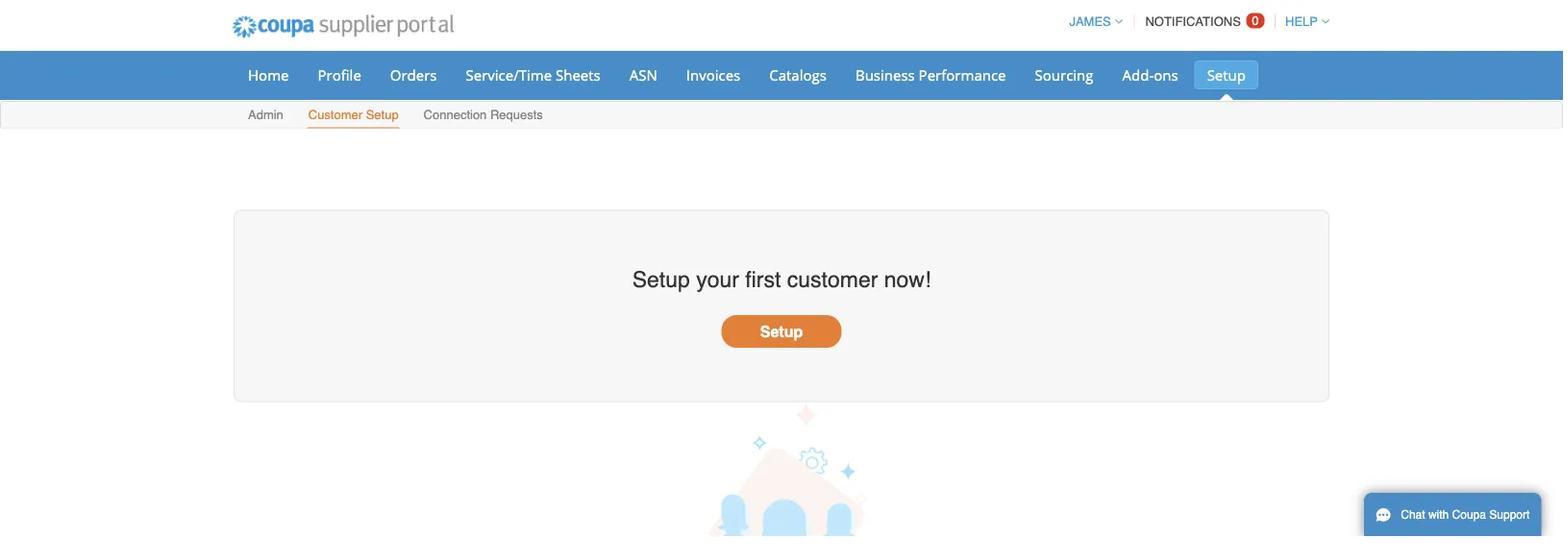 Task type: locate. For each thing, give the bounding box(es) containing it.
your
[[696, 267, 739, 293]]

setup right ons at the right top of the page
[[1207, 65, 1246, 85]]

sheets
[[556, 65, 601, 85]]

sourcing
[[1035, 65, 1094, 85]]

coupa
[[1452, 509, 1486, 522]]

home link
[[236, 61, 301, 89]]

customer setup link
[[307, 103, 400, 128]]

setup inside the customer setup 'link'
[[366, 108, 399, 122]]

asn
[[629, 65, 657, 85]]

customer
[[308, 108, 363, 122]]

with
[[1429, 509, 1449, 522]]

setup right customer
[[366, 108, 399, 122]]

ons
[[1154, 65, 1178, 85]]

service/time
[[466, 65, 552, 85]]

performance
[[919, 65, 1006, 85]]

setup link
[[1195, 61, 1258, 89]]

setup inside setup link
[[1207, 65, 1246, 85]]

add-ons
[[1122, 65, 1178, 85]]

setup down the setup your first customer now!
[[760, 322, 803, 340]]

orders
[[390, 65, 437, 85]]

chat with coupa support
[[1401, 509, 1530, 522]]

requests
[[490, 108, 543, 122]]

connection requests
[[424, 108, 543, 122]]

admin
[[248, 108, 283, 122]]

connection
[[424, 108, 487, 122]]

setup
[[1207, 65, 1246, 85], [366, 108, 399, 122], [632, 267, 690, 293], [760, 322, 803, 340]]

chat
[[1401, 509, 1425, 522]]



Task type: vqa. For each thing, say whether or not it's contained in the screenshot.
COUPA SUPPLIER PORTAL Image
yes



Task type: describe. For each thing, give the bounding box(es) containing it.
profile
[[318, 65, 361, 85]]

invoices link
[[674, 61, 753, 89]]

home
[[248, 65, 289, 85]]

orders link
[[378, 61, 449, 89]]

service/time sheets link
[[453, 61, 613, 89]]

setup inside setup button
[[760, 322, 803, 340]]

business performance
[[856, 65, 1006, 85]]

customer
[[787, 267, 878, 293]]

setup your first customer now!
[[632, 267, 931, 293]]

catalogs link
[[757, 61, 839, 89]]

chat with coupa support button
[[1364, 493, 1542, 537]]

business performance link
[[843, 61, 1019, 89]]

first
[[745, 267, 781, 293]]

setup button
[[722, 315, 842, 348]]

coupa supplier portal image
[[219, 3, 467, 51]]

connection requests link
[[423, 103, 544, 128]]

asn link
[[617, 61, 670, 89]]

setup left the your
[[632, 267, 690, 293]]

invoices
[[686, 65, 741, 85]]

customer setup
[[308, 108, 399, 122]]

catalogs
[[769, 65, 827, 85]]

sourcing link
[[1023, 61, 1106, 89]]

business
[[856, 65, 915, 85]]

add-
[[1122, 65, 1154, 85]]

profile link
[[305, 61, 374, 89]]

service/time sheets
[[466, 65, 601, 85]]

add-ons link
[[1110, 61, 1191, 89]]

support
[[1490, 509, 1530, 522]]

admin link
[[247, 103, 284, 128]]

now!
[[884, 267, 931, 293]]



